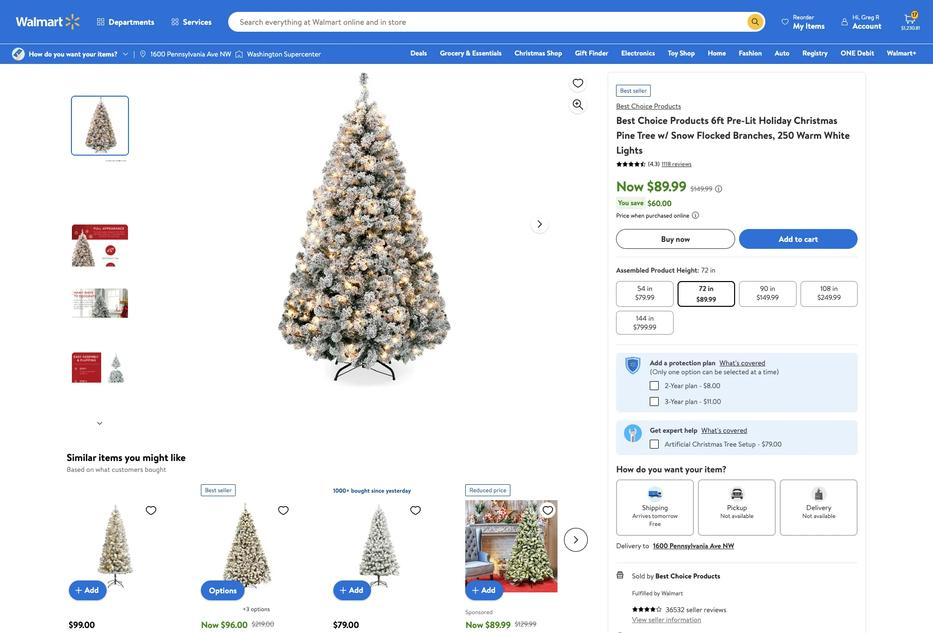 Task type: describe. For each thing, give the bounding box(es) containing it.
reviews for (4.3) 1118 reviews
[[673, 160, 692, 168]]

item?
[[705, 463, 727, 476]]

delivery for to
[[617, 541, 642, 551]]

1 decor from the left
[[120, 12, 139, 22]]

Artificial Christmas Tree Setup - $79.00 checkbox
[[650, 440, 659, 449]]

in for 108 in $249.99
[[833, 284, 838, 294]]

1 vertical spatial $79.00
[[333, 619, 359, 632]]

 image for washington supercenter
[[235, 49, 243, 59]]

christmas shop
[[515, 48, 562, 58]]

Search search field
[[228, 12, 766, 32]]

by for fulfilled
[[654, 589, 660, 598]]

to for delivery
[[643, 541, 650, 551]]

$129.99
[[515, 620, 537, 630]]

branches,
[[733, 129, 776, 142]]

legal information image
[[692, 211, 700, 219]]

washington supercenter
[[247, 49, 321, 59]]

fulfilled by walmart
[[632, 589, 683, 598]]

3-Year plan - $11.00 checkbox
[[650, 397, 659, 406]]

add to cart image for the 6.5 ft pre-lit flocked frisco pine artificial christmas tree, 250 clear lights, green, by holiday time image at the bottom left
[[337, 585, 349, 597]]

add a protection plan what's covered (only one option can be selected at a time)
[[650, 358, 779, 377]]

covered inside add a protection plan what's covered (only one option can be selected at a time)
[[742, 358, 766, 368]]

product
[[651, 266, 675, 275]]

1600 pennsylvania ave nw button
[[654, 541, 735, 551]]

2 vertical spatial choice
[[671, 572, 692, 581]]

2 vertical spatial -
[[758, 439, 761, 449]]

1 add button from the left
[[69, 581, 107, 601]]

reorder
[[794, 13, 815, 21]]

warm
[[797, 129, 822, 142]]

4.1925 stars out of 5, based on 36532 seller reviews element
[[632, 607, 662, 613]]

0 horizontal spatial pennsylvania
[[167, 49, 205, 59]]

options
[[251, 605, 270, 614]]

option
[[682, 367, 701, 377]]

best choice products best choice products 6ft pre-lit holiday christmas pine tree w/ snow flocked branches, 250 warm white lights
[[617, 101, 850, 157]]

services
[[183, 16, 212, 27]]

finder
[[589, 48, 609, 58]]

add for "6.5 ft pre-lit g50 color-changing led trinity flocked pine artificial christmas tree, green, by holiday time" image
[[85, 585, 99, 596]]

one
[[669, 367, 680, 377]]

sold by best choice products
[[632, 572, 721, 581]]

artificial christmas tree setup - $79.00
[[665, 439, 782, 449]]

free
[[650, 520, 661, 528]]

add button for $79.00
[[333, 581, 371, 601]]

deals link
[[406, 48, 432, 59]]

sponsored for sponsored now $89.99 $129.99
[[466, 608, 493, 617]]

one debit
[[841, 48, 875, 58]]

fashion link
[[735, 48, 767, 59]]

1 horizontal spatial home link
[[704, 48, 731, 59]]

1 vertical spatial choice
[[638, 114, 668, 127]]

account
[[853, 20, 882, 31]]

plan for $11.00
[[685, 397, 698, 407]]

1118 reviews link
[[660, 160, 692, 168]]

christmas decor link
[[149, 12, 200, 22]]

by for sold
[[647, 572, 654, 581]]

delivery not available
[[803, 503, 836, 520]]

christmas shop link
[[510, 48, 567, 59]]

product group containing now $89.99
[[466, 481, 576, 634]]

$99.00
[[69, 619, 95, 632]]

available for delivery
[[814, 512, 836, 520]]

1 horizontal spatial nw
[[723, 541, 735, 551]]

best choice products 6ft pre-lit holiday christmas pine tree w/ snow flocked branches, 250 warm white lights - image 2 of 7 image
[[72, 161, 130, 219]]

90
[[761, 284, 769, 294]]

best choice products link
[[617, 101, 681, 111]]

not for pickup
[[721, 512, 731, 520]]

registry
[[803, 48, 828, 58]]

you for how do you want your item?
[[648, 463, 662, 476]]

add to cart image for "6.5 ft pre-lit g50 color-changing led trinity flocked pine artificial christmas tree, green, by holiday time" image
[[73, 585, 85, 597]]

fulfilled
[[632, 589, 653, 598]]

2-year plan - $8.00
[[665, 381, 721, 391]]

get
[[650, 426, 661, 436]]

add to favorites list, costway 9ft pre-lit premium snow flocked hinged artificial christmas tree w/ 550 lights image
[[278, 505, 289, 517]]

wpp logo image
[[624, 357, 642, 375]]

next slide for similar items you might like list image
[[564, 528, 588, 552]]

2-Year plan - $8.00 checkbox
[[650, 381, 659, 390]]

how do you want your items?
[[29, 49, 118, 59]]

0 horizontal spatial home link
[[67, 12, 85, 22]]

search icon image
[[752, 18, 760, 26]]

price
[[494, 486, 507, 495]]

similar items you might like based on what customers bought
[[67, 451, 186, 475]]

r
[[876, 13, 880, 21]]

3-
[[665, 397, 671, 407]]

what
[[96, 465, 110, 475]]

buy now
[[661, 234, 690, 245]]

sponsored now $89.99 $129.99
[[466, 608, 537, 632]]

in for 72 in $89.99
[[708, 284, 714, 294]]

assembled product height : 72 in
[[617, 266, 716, 275]]

purchased
[[646, 211, 673, 220]]

washington
[[247, 49, 282, 59]]

you for similar items you might like based on what customers bought
[[125, 451, 140, 465]]

0 vertical spatial products
[[654, 101, 681, 111]]

essentials
[[472, 48, 502, 58]]

in right :
[[711, 266, 716, 275]]

144
[[636, 314, 647, 324]]

best choice products 6ft pre-lit holiday christmas pine tree w/ snow flocked branches, 250 warm white lights image
[[206, 72, 523, 390]]

:
[[698, 266, 700, 275]]

you save $60.00
[[618, 198, 672, 209]]

intent image for delivery image
[[811, 487, 827, 503]]

108 in $249.99
[[818, 284, 841, 303]]

2 decor from the left
[[181, 12, 200, 22]]

christmas inside best choice products best choice products 6ft pre-lit holiday christmas pine tree w/ snow flocked branches, 250 warm white lights
[[794, 114, 838, 127]]

now for now $89.99
[[617, 177, 644, 196]]

2 trees from the left
[[327, 12, 342, 22]]

now for now $96.00 $219.00
[[201, 619, 219, 632]]

1 horizontal spatial home
[[708, 48, 726, 58]]

17
[[913, 11, 918, 19]]

protection
[[669, 358, 701, 368]]

$1,230.81
[[902, 24, 921, 31]]

since
[[371, 487, 385, 495]]

holiday inside best choice products best choice products 6ft pre-lit holiday christmas pine tree w/ snow flocked branches, 250 warm white lights
[[759, 114, 792, 127]]

0 vertical spatial 1600
[[151, 49, 165, 59]]

(only
[[650, 367, 667, 377]]

holiday decor / christmas decor / christmas trees / shop all christmas trees
[[96, 12, 342, 22]]

product group containing $79.00
[[333, 481, 444, 634]]

(4.3) 1118 reviews
[[648, 160, 692, 168]]

1 vertical spatial tree
[[724, 439, 737, 449]]

w/
[[658, 129, 669, 142]]

greg
[[862, 13, 875, 21]]

fashion
[[739, 48, 762, 58]]

view seller information link
[[632, 615, 702, 625]]

sponsored for sponsored
[[830, 41, 857, 49]]

tree inside best choice products best choice products 6ft pre-lit holiday christmas pine tree w/ snow flocked branches, 250 warm white lights
[[637, 129, 656, 142]]

zoom image modal image
[[572, 99, 584, 111]]

1 horizontal spatial 1600
[[654, 541, 668, 551]]

ad disclaimer and feedback for skylinedisplayad image
[[859, 41, 867, 49]]

gymax 6ft pre-lit snow flocked christmas tree hinged pine tree holiday decoration image
[[466, 501, 558, 593]]

hi, greg r account
[[853, 13, 882, 31]]

gift finder
[[575, 48, 609, 58]]

$89.99 for now
[[486, 619, 511, 632]]

gift finder link
[[571, 48, 613, 59]]

add to favorites list, 6.5 ft pre-lit g50 color-changing led trinity flocked pine artificial christmas tree, green, by holiday time image
[[145, 505, 157, 517]]

1 horizontal spatial a
[[759, 367, 762, 377]]

cart
[[805, 234, 819, 245]]

0 vertical spatial nw
[[220, 49, 231, 59]]

snow
[[672, 129, 695, 142]]

departments
[[109, 16, 154, 27]]

time)
[[763, 367, 779, 377]]

when
[[631, 211, 645, 220]]

add to cart
[[779, 234, 819, 245]]

3-year plan - $11.00
[[665, 397, 722, 407]]

want for item?
[[665, 463, 684, 476]]

$60.00
[[648, 198, 672, 209]]

what's covered button for add a protection plan
[[720, 358, 766, 368]]

delivery for not
[[807, 503, 832, 513]]

1 horizontal spatial $79.00
[[762, 439, 782, 449]]

shipping
[[643, 503, 668, 513]]

holiday decor link
[[96, 12, 139, 22]]

6.5 ft pre-lit flocked frisco pine artificial christmas tree, 250 clear lights, green, by holiday time image
[[333, 501, 426, 593]]

0 vertical spatial 72
[[702, 266, 709, 275]]

available for pickup
[[732, 512, 754, 520]]

in_home_installation logo image
[[624, 425, 642, 442]]

0 horizontal spatial holiday
[[96, 12, 118, 22]]

0 horizontal spatial home
[[67, 12, 85, 22]]

36532 seller reviews
[[666, 605, 727, 615]]

 image for how do you want your items?
[[12, 48, 25, 61]]

1 vertical spatial what's
[[702, 426, 722, 436]]

in for 144 in $799.99
[[649, 314, 654, 324]]

bought inside similar items you might like based on what customers bought
[[145, 465, 166, 475]]

deals
[[411, 48, 427, 58]]

0 vertical spatial choice
[[632, 101, 653, 111]]

pre-
[[727, 114, 745, 127]]

artificial
[[665, 439, 691, 449]]

0 horizontal spatial shop
[[269, 12, 284, 22]]

$89.99 for in
[[697, 295, 717, 305]]

year for 2-
[[671, 381, 684, 391]]

intent image for pickup image
[[729, 487, 745, 503]]

lit
[[745, 114, 757, 127]]

intent image for shipping image
[[648, 487, 663, 503]]

toy
[[668, 48, 678, 58]]

registry link
[[798, 48, 833, 59]]



Task type: locate. For each thing, give the bounding box(es) containing it.
shop all christmas trees link
[[269, 12, 342, 22]]

choice up pine
[[632, 101, 653, 111]]

pennsylvania down services popup button
[[167, 49, 205, 59]]

 image down walmart image
[[12, 48, 25, 61]]

product group containing now $96.00
[[201, 481, 312, 634]]

1 horizontal spatial  image
[[235, 49, 243, 59]]

how down walmart image
[[29, 49, 43, 59]]

your for item?
[[686, 463, 703, 476]]

/ left the christmas trees link
[[204, 12, 207, 22]]

1 available from the left
[[732, 512, 754, 520]]

holiday up items?
[[96, 12, 118, 22]]

ave down pickup not available
[[710, 541, 722, 551]]

0 horizontal spatial your
[[83, 49, 96, 59]]

2 product group from the left
[[201, 481, 312, 634]]

by right sold
[[647, 572, 654, 581]]

0 horizontal spatial trees
[[242, 12, 258, 22]]

want for items?
[[66, 49, 81, 59]]

2 add button from the left
[[333, 581, 371, 601]]

1 horizontal spatial $89.99
[[647, 177, 687, 196]]

0 horizontal spatial best seller
[[205, 486, 232, 495]]

0 horizontal spatial add to cart image
[[73, 585, 85, 597]]

in down assembled product height : 72 in
[[708, 284, 714, 294]]

2 vertical spatial $89.99
[[486, 619, 511, 632]]

hi,
[[853, 13, 860, 21]]

4 product group from the left
[[466, 481, 576, 634]]

2 horizontal spatial $89.99
[[697, 295, 717, 305]]

height
[[677, 266, 698, 275]]

tree
[[637, 129, 656, 142], [724, 439, 737, 449]]

2 vertical spatial products
[[694, 572, 721, 581]]

1 horizontal spatial tree
[[724, 439, 737, 449]]

/ right the holiday decor 'link'
[[143, 12, 145, 22]]

sponsored down add to cart image
[[466, 608, 493, 617]]

2 horizontal spatial shop
[[680, 48, 695, 58]]

not inside the delivery not available
[[803, 512, 813, 520]]

buy now button
[[617, 229, 735, 249]]

reviews inside (4.3) 1118 reviews
[[673, 160, 692, 168]]

3 / from the left
[[262, 12, 265, 22]]

in right the 90
[[770, 284, 776, 294]]

2 / from the left
[[204, 12, 207, 22]]

bought
[[145, 465, 166, 475], [351, 487, 370, 495]]

plan down option
[[685, 381, 698, 391]]

90 in $149.99
[[757, 284, 779, 303]]

0 vertical spatial reviews
[[673, 160, 692, 168]]

walmart image
[[16, 14, 80, 30]]

seller inside product group
[[218, 486, 232, 495]]

best seller for +3 options
[[205, 486, 232, 495]]

trees
[[242, 12, 258, 22], [327, 12, 342, 22]]

delivery up sold
[[617, 541, 642, 551]]

1 vertical spatial $149.99
[[757, 293, 779, 303]]

your for items?
[[83, 49, 96, 59]]

all
[[285, 12, 293, 22]]

christmas trees link
[[211, 12, 258, 22]]

setup
[[739, 439, 756, 449]]

pickup not available
[[721, 503, 754, 520]]

best choice products 6ft pre-lit holiday christmas pine tree w/ snow flocked branches, 250 warm white lights - image 1 of 7 image
[[72, 97, 130, 155]]

best choice products 6ft pre-lit holiday christmas pine tree w/ snow flocked branches, 250 warm white lights - image 4 of 7 image
[[72, 289, 130, 347]]

1 vertical spatial pennsylvania
[[670, 541, 709, 551]]

1 horizontal spatial decor
[[181, 12, 200, 22]]

plan
[[703, 358, 716, 368], [685, 381, 698, 391], [685, 397, 698, 407]]

0 horizontal spatial available
[[732, 512, 754, 520]]

one
[[841, 48, 856, 58]]

sponsored inside sponsored now $89.99 $129.99
[[466, 608, 493, 617]]

not inside pickup not available
[[721, 512, 731, 520]]

add button for sponsored
[[466, 581, 504, 601]]

1 vertical spatial your
[[686, 463, 703, 476]]

0 horizontal spatial you
[[54, 49, 64, 59]]

to down the arrives
[[643, 541, 650, 551]]

144 in $799.99
[[634, 314, 657, 333]]

in for 54 in $79.99
[[647, 284, 653, 294]]

to left cart at the right
[[795, 234, 803, 245]]

Walmart Site-Wide search field
[[228, 12, 766, 32]]

0 vertical spatial want
[[66, 49, 81, 59]]

1000+ bought since yesterday
[[333, 487, 411, 495]]

1 vertical spatial to
[[643, 541, 650, 551]]

1 horizontal spatial ave
[[710, 541, 722, 551]]

1600
[[151, 49, 165, 59], [654, 541, 668, 551]]

bought left since
[[351, 487, 370, 495]]

2 horizontal spatial /
[[262, 12, 265, 22]]

available inside the delivery not available
[[814, 512, 836, 520]]

add inside button
[[779, 234, 793, 245]]

0 horizontal spatial delivery
[[617, 541, 642, 551]]

pickup
[[727, 503, 747, 513]]

1 / from the left
[[143, 12, 145, 22]]

want left items?
[[66, 49, 81, 59]]

how for how do you want your items?
[[29, 49, 43, 59]]

ave down services
[[207, 49, 218, 59]]

$89.99 up $60.00
[[647, 177, 687, 196]]

products down 1600 pennsylvania ave nw button
[[694, 572, 721, 581]]

best seller for best choice products 6ft pre-lit holiday christmas pine tree w/ snow flocked branches, 250 warm white lights
[[620, 86, 647, 95]]

72 inside 72 in $89.99
[[699, 284, 707, 294]]

want down "artificial"
[[665, 463, 684, 476]]

how for how do you want your item?
[[617, 463, 634, 476]]

available inside pickup not available
[[732, 512, 754, 520]]

+3 options
[[243, 605, 270, 614]]

72 right :
[[702, 266, 709, 275]]

$79.99
[[636, 293, 655, 303]]

auto link
[[771, 48, 794, 59]]

0 horizontal spatial decor
[[120, 12, 139, 22]]

1600 pennsylvania ave nw
[[151, 49, 231, 59]]

a left one
[[664, 358, 668, 368]]

1 horizontal spatial holiday
[[759, 114, 792, 127]]

trees right all at the left
[[327, 12, 342, 22]]

/
[[143, 12, 145, 22], [204, 12, 207, 22], [262, 12, 265, 22]]

product group
[[69, 481, 179, 634], [201, 481, 312, 634], [333, 481, 444, 634], [466, 481, 576, 634]]

0 vertical spatial tree
[[637, 129, 656, 142]]

0 horizontal spatial how
[[29, 49, 43, 59]]

nw down holiday decor / christmas decor / christmas trees / shop all christmas trees
[[220, 49, 231, 59]]

0 vertical spatial -
[[700, 381, 702, 391]]

0 horizontal spatial sponsored
[[466, 608, 493, 617]]

seller
[[633, 86, 647, 95], [218, 486, 232, 495], [687, 605, 703, 615], [649, 615, 665, 625]]

home link left fashion link
[[704, 48, 731, 59]]

tree left setup
[[724, 439, 737, 449]]

you up customers at the left
[[125, 451, 140, 465]]

walmart+ link
[[883, 48, 922, 59]]

supercenter
[[284, 49, 321, 59]]

2 horizontal spatial you
[[648, 463, 662, 476]]

- for $8.00
[[700, 381, 702, 391]]

0 vertical spatial sponsored
[[830, 41, 857, 49]]

can
[[703, 367, 713, 377]]

arrives
[[633, 512, 651, 520]]

1 horizontal spatial how
[[617, 463, 634, 476]]

how down in_home_installation logo
[[617, 463, 634, 476]]

1 horizontal spatial delivery
[[807, 503, 832, 513]]

not for delivery
[[803, 512, 813, 520]]

0 horizontal spatial tree
[[637, 129, 656, 142]]

by right fulfilled
[[654, 589, 660, 598]]

0 horizontal spatial $149.99
[[691, 184, 713, 194]]

in inside "144 in $799.99"
[[649, 314, 654, 324]]

a right the at
[[759, 367, 762, 377]]

year down one
[[671, 381, 684, 391]]

your left item?
[[686, 463, 703, 476]]

covered right be
[[742, 358, 766, 368]]

best
[[620, 86, 632, 95], [617, 101, 630, 111], [617, 114, 636, 127], [205, 486, 217, 495], [656, 572, 669, 581]]

year down 2-year plan - $8.00
[[671, 397, 684, 407]]

to inside button
[[795, 234, 803, 245]]

1 horizontal spatial do
[[636, 463, 646, 476]]

1118
[[662, 160, 671, 168]]

2-
[[665, 381, 671, 391]]

now down add to cart image
[[466, 619, 484, 632]]

0 horizontal spatial 1600
[[151, 49, 165, 59]]

costway 9ft pre-lit premium snow flocked hinged artificial christmas tree w/ 550 lights image
[[201, 501, 293, 593]]

plan for $8.00
[[685, 381, 698, 391]]

1 vertical spatial what's covered button
[[702, 426, 748, 436]]

best seller
[[620, 86, 647, 95], [205, 486, 232, 495]]

you inside similar items you might like based on what customers bought
[[125, 451, 140, 465]]

1 horizontal spatial reviews
[[704, 605, 727, 615]]

1 horizontal spatial pennsylvania
[[670, 541, 709, 551]]

1 vertical spatial delivery
[[617, 541, 642, 551]]

- left $8.00
[[700, 381, 702, 391]]

electronics link
[[617, 48, 660, 59]]

1 horizontal spatial bought
[[351, 487, 370, 495]]

$89.99 inside the assembled product height list
[[697, 295, 717, 305]]

expert
[[663, 426, 683, 436]]

what's inside add a protection plan what's covered (only one option can be selected at a time)
[[720, 358, 740, 368]]

1 vertical spatial covered
[[723, 426, 748, 436]]

0 horizontal spatial want
[[66, 49, 81, 59]]

1 vertical spatial holiday
[[759, 114, 792, 127]]

product group containing $99.00
[[69, 481, 179, 634]]

1 horizontal spatial add button
[[333, 581, 371, 601]]

0 vertical spatial do
[[44, 49, 52, 59]]

add to favorites list, best choice products 6ft pre-lit holiday christmas pine tree w/ snow flocked branches, 250 warm white lights image
[[572, 77, 584, 89]]

1 vertical spatial 1600
[[654, 541, 668, 551]]

delivery to 1600 pennsylvania ave nw
[[617, 541, 735, 551]]

0 vertical spatial covered
[[742, 358, 766, 368]]

3 product group from the left
[[333, 481, 444, 634]]

1 vertical spatial reviews
[[704, 605, 727, 615]]

- left $11.00
[[700, 397, 702, 407]]

0 horizontal spatial do
[[44, 49, 52, 59]]

2 available from the left
[[814, 512, 836, 520]]

in right 108
[[833, 284, 838, 294]]

do down in_home_installation logo
[[636, 463, 646, 476]]

get expert help what's covered
[[650, 426, 748, 436]]

gift
[[575, 48, 587, 58]]

what's covered button for get expert help
[[702, 426, 748, 436]]

now left $96.00
[[201, 619, 219, 632]]

0 horizontal spatial  image
[[12, 48, 25, 61]]

view
[[632, 615, 647, 625]]

0 horizontal spatial now
[[201, 619, 219, 632]]

year for 3-
[[671, 397, 684, 407]]

delivery down intent image for delivery
[[807, 503, 832, 513]]

reduced price
[[470, 486, 507, 495]]

what's up the artificial christmas tree setup - $79.00
[[702, 426, 722, 436]]

like
[[171, 451, 186, 465]]

products up snow at top right
[[670, 114, 709, 127]]

1600 right |
[[151, 49, 165, 59]]

white
[[825, 129, 850, 142]]

choice up the walmart
[[671, 572, 692, 581]]

assembled product height list
[[615, 279, 860, 337]]

one debit link
[[837, 48, 879, 59]]

shop left all at the left
[[269, 12, 284, 22]]

0 vertical spatial holiday
[[96, 12, 118, 22]]

add to favorites list, gymax 6ft pre-lit snow flocked christmas tree hinged pine tree holiday decoration image
[[542, 505, 554, 517]]

shop left gift
[[547, 48, 562, 58]]

decor up |
[[120, 12, 139, 22]]

1000+
[[333, 487, 350, 495]]

plan inside add a protection plan what's covered (only one option can be selected at a time)
[[703, 358, 716, 368]]

your left items?
[[83, 49, 96, 59]]

1 vertical spatial do
[[636, 463, 646, 476]]

$11.00
[[704, 397, 722, 407]]

0 horizontal spatial /
[[143, 12, 145, 22]]

1 add to cart image from the left
[[73, 585, 85, 597]]

in inside the 108 in $249.99
[[833, 284, 838, 294]]

 image left washington
[[235, 49, 243, 59]]

bought down might
[[145, 465, 166, 475]]

help
[[685, 426, 698, 436]]

/ left all at the left
[[262, 12, 265, 22]]

0 horizontal spatial $79.00
[[333, 619, 359, 632]]

pennsylvania up sold by best choice products
[[670, 541, 709, 551]]

products up "w/"
[[654, 101, 681, 111]]

plan right option
[[703, 358, 716, 368]]

1 horizontal spatial sponsored
[[830, 41, 857, 49]]

flocked
[[697, 129, 731, 142]]

&
[[466, 48, 471, 58]]

1 not from the left
[[721, 512, 731, 520]]

now up you at the top right
[[617, 177, 644, 196]]

in inside the 54 in $79.99
[[647, 284, 653, 294]]

do for how do you want your items?
[[44, 49, 52, 59]]

0 vertical spatial ave
[[207, 49, 218, 59]]

1 vertical spatial products
[[670, 114, 709, 127]]

shipping arrives tomorrow free
[[633, 503, 678, 528]]

1 horizontal spatial /
[[204, 12, 207, 22]]

1 horizontal spatial not
[[803, 512, 813, 520]]

decor up the 1600 pennsylvania ave nw
[[181, 12, 200, 22]]

1 horizontal spatial shop
[[547, 48, 562, 58]]

2 not from the left
[[803, 512, 813, 520]]

0 vertical spatial $89.99
[[647, 177, 687, 196]]

delivery inside the delivery not available
[[807, 503, 832, 513]]

0 horizontal spatial ave
[[207, 49, 218, 59]]

0 vertical spatial $79.00
[[762, 439, 782, 449]]

available down intent image for delivery
[[814, 512, 836, 520]]

- for $11.00
[[700, 397, 702, 407]]

departments button
[[88, 10, 163, 34]]

reviews right 1118
[[673, 160, 692, 168]]

to for add
[[795, 234, 803, 245]]

available down intent image for pickup
[[732, 512, 754, 520]]

108
[[821, 284, 831, 294]]

1600 down free
[[654, 541, 668, 551]]

you for how do you want your items?
[[54, 49, 64, 59]]

$249.99
[[818, 293, 841, 303]]

nw
[[220, 49, 231, 59], [723, 541, 735, 551]]

- right setup
[[758, 439, 761, 449]]

$149.99 inside the assembled product height list
[[757, 293, 779, 303]]

sponsored left ad disclaimer and feedback for skylinedisplayad icon
[[830, 41, 857, 49]]

0 vertical spatial best seller
[[620, 86, 647, 95]]

you down walmart image
[[54, 49, 64, 59]]

add to cart image
[[73, 585, 85, 597], [337, 585, 349, 597]]

2 horizontal spatial add button
[[466, 581, 504, 601]]

not down intent image for pickup
[[721, 512, 731, 520]]

1 vertical spatial how
[[617, 463, 634, 476]]

in inside 90 in $149.99
[[770, 284, 776, 294]]

$89.99 left $129.99
[[486, 619, 511, 632]]

shop right the toy
[[680, 48, 695, 58]]

shop for christmas shop
[[547, 48, 562, 58]]

$89.99 inside sponsored now $89.99 $129.99
[[486, 619, 511, 632]]

what's right can at the bottom right of page
[[720, 358, 740, 368]]

1 horizontal spatial best seller
[[620, 86, 647, 95]]

home up how do you want your items?
[[67, 12, 85, 22]]

 image
[[12, 48, 25, 61], [235, 49, 243, 59]]

0 vertical spatial your
[[83, 49, 96, 59]]

add to favorites list, 6.5 ft pre-lit flocked frisco pine artificial christmas tree, 250 clear lights, green, by holiday time image
[[410, 505, 422, 517]]

best choice products 6ft pre-lit holiday christmas pine tree w/ snow flocked branches, 250 warm white lights - image 3 of 7 image
[[72, 225, 130, 283]]

2 vertical spatial plan
[[685, 397, 698, 407]]

tree left "w/"
[[637, 129, 656, 142]]

nw down pickup not available
[[723, 541, 735, 551]]

choice down "best choice products" link
[[638, 114, 668, 127]]

products
[[654, 101, 681, 111], [670, 114, 709, 127], [694, 572, 721, 581]]

best choice products 6ft pre-lit holiday christmas pine tree w/ snow flocked branches, 250 warm white lights - image 5 of 7 image
[[72, 353, 130, 411]]

learn more about strikethrough prices image
[[715, 185, 723, 193]]

+3
[[243, 605, 249, 614]]

in inside 72 in $89.99
[[708, 284, 714, 294]]

1 trees from the left
[[242, 12, 258, 22]]

1 vertical spatial ave
[[710, 541, 722, 551]]

0 horizontal spatial bought
[[145, 465, 166, 475]]

0 horizontal spatial $89.99
[[486, 619, 511, 632]]

2 add to cart image from the left
[[337, 585, 349, 597]]

my
[[794, 20, 804, 31]]

now inside sponsored now $89.99 $129.99
[[466, 619, 484, 632]]

home
[[67, 12, 85, 22], [708, 48, 726, 58]]

in for 90 in $149.99
[[770, 284, 776, 294]]

add for the 6.5 ft pre-lit flocked frisco pine artificial christmas tree, 250 clear lights, green, by holiday time image at the bottom left
[[349, 585, 363, 596]]

holiday up 250
[[759, 114, 792, 127]]

in right 144
[[649, 314, 654, 324]]

at
[[751, 367, 757, 377]]

add to cart image
[[470, 585, 482, 597]]

you
[[618, 198, 629, 208]]

plan down 2-year plan - $8.00
[[685, 397, 698, 407]]

1 vertical spatial by
[[654, 589, 660, 598]]

trees left all at the left
[[242, 12, 258, 22]]

buy
[[661, 234, 674, 245]]

auto
[[775, 48, 790, 58]]

debit
[[858, 48, 875, 58]]

your
[[83, 49, 96, 59], [686, 463, 703, 476]]

customers
[[112, 465, 143, 475]]

1 horizontal spatial $149.99
[[757, 293, 779, 303]]

information
[[666, 615, 702, 625]]

1 horizontal spatial available
[[814, 512, 836, 520]]

72 down :
[[699, 284, 707, 294]]

1 product group from the left
[[69, 481, 179, 634]]

next media item image
[[534, 218, 546, 230]]

shop for toy shop
[[680, 48, 695, 58]]

home link up how do you want your items?
[[67, 12, 85, 22]]

home left fashion link
[[708, 48, 726, 58]]

54 in $79.99
[[636, 284, 655, 303]]

0 vertical spatial pennsylvania
[[167, 49, 205, 59]]

reviews for 36532 seller reviews
[[704, 605, 727, 615]]

you up intent image for shipping
[[648, 463, 662, 476]]

6.5 ft pre-lit g50 color-changing led trinity flocked pine artificial christmas tree, green, by holiday time image
[[69, 501, 161, 593]]

options link
[[201, 581, 245, 601]]

sold
[[632, 572, 645, 581]]

3 add button from the left
[[466, 581, 504, 601]]

covered up the artificial christmas tree setup - $79.00
[[723, 426, 748, 436]]

do down walmart image
[[44, 49, 52, 59]]

do for how do you want your item?
[[636, 463, 646, 476]]

0 horizontal spatial not
[[721, 512, 731, 520]]

250
[[778, 129, 795, 142]]

add inside add a protection plan what's covered (only one option can be selected at a time)
[[650, 358, 663, 368]]

walmart+
[[888, 48, 917, 58]]

0 horizontal spatial add button
[[69, 581, 107, 601]]

1 horizontal spatial want
[[665, 463, 684, 476]]

next image image
[[96, 420, 104, 428]]

0 horizontal spatial a
[[664, 358, 668, 368]]

grocery & essentials
[[440, 48, 502, 58]]

reviews right information
[[704, 605, 727, 615]]

in right 54
[[647, 284, 653, 294]]

0 vertical spatial year
[[671, 381, 684, 391]]

 image
[[139, 50, 147, 58]]

0 horizontal spatial nw
[[220, 49, 231, 59]]

add for 'gymax 6ft pre-lit snow flocked christmas tree hinged pine tree holiday decoration' image
[[482, 585, 496, 596]]

|
[[134, 49, 135, 59]]

what's
[[720, 358, 740, 368], [702, 426, 722, 436]]

$89.99 down :
[[697, 295, 717, 305]]

not down intent image for delivery
[[803, 512, 813, 520]]

0 vertical spatial to
[[795, 234, 803, 245]]



Task type: vqa. For each thing, say whether or not it's contained in the screenshot.
rightmost Charging
no



